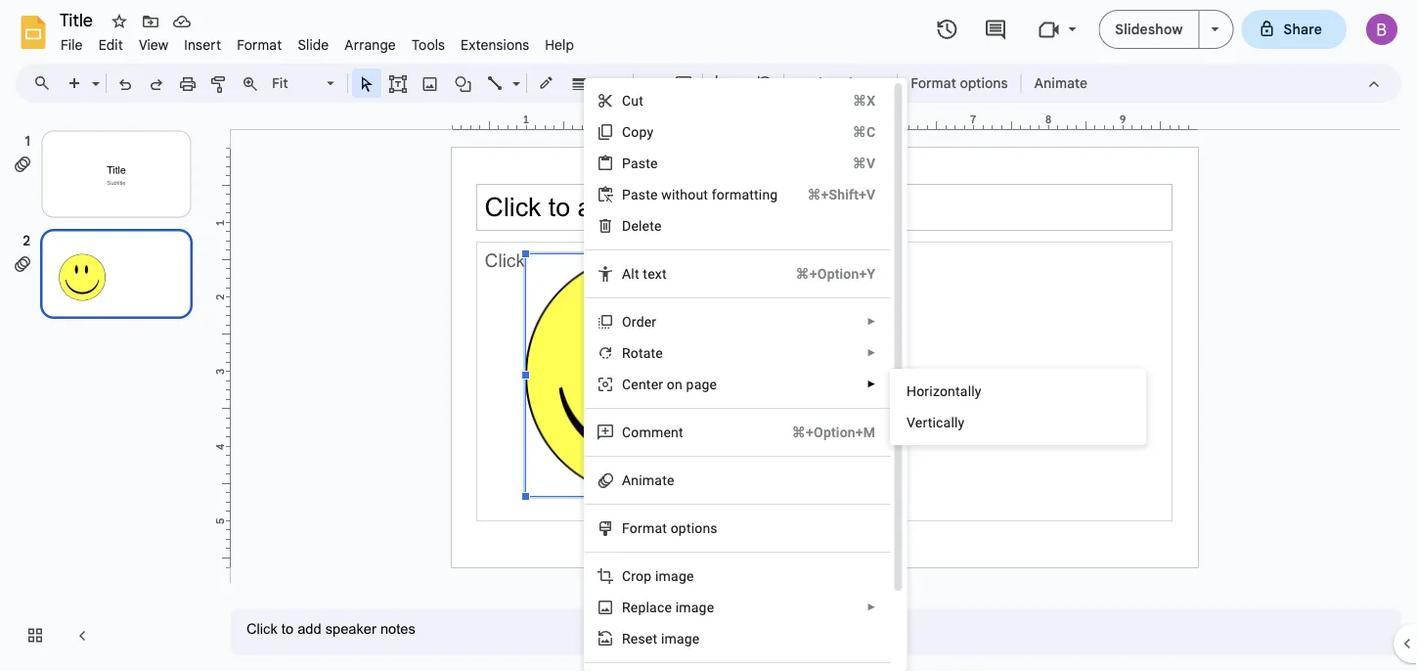 Task type: vqa. For each thing, say whether or not it's contained in the screenshot.
COMMENT
yes



Task type: locate. For each thing, give the bounding box(es) containing it.
border color: transparent image
[[536, 69, 558, 95]]

0 horizontal spatial replace
[[622, 599, 672, 615]]

image
[[850, 74, 889, 91], [656, 568, 694, 584], [676, 599, 715, 615], [661, 631, 700, 647]]

options left animate button
[[960, 74, 1008, 91]]

presentation options image
[[1212, 27, 1220, 31]]

1 vertical spatial format
[[911, 74, 957, 91]]

⌘+option+m element
[[769, 423, 876, 442]]

paste up delete
[[622, 186, 658, 203]]

0 vertical spatial format
[[237, 36, 282, 53]]

2 horizontal spatial format
[[911, 74, 957, 91]]

options up crop image
[[671, 520, 718, 536]]

image up ⌘x at top right
[[850, 74, 889, 91]]

help
[[545, 36, 574, 53]]

paste
[[622, 155, 658, 171], [622, 186, 658, 203]]

0 vertical spatial replace
[[795, 74, 846, 91]]

1 vertical spatial options
[[671, 520, 718, 536]]

0 vertical spatial paste
[[622, 155, 658, 171]]

► for center on page
[[867, 379, 877, 390]]

3 ► from the top
[[867, 379, 877, 390]]

image up reset image
[[676, 599, 715, 615]]

4 ► from the top
[[867, 602, 877, 613]]

menu
[[584, 78, 907, 671], [890, 369, 1147, 445]]

0 vertical spatial options
[[960, 74, 1008, 91]]

shape image
[[453, 69, 475, 97]]

2 vertical spatial format
[[622, 520, 667, 536]]

►
[[867, 316, 877, 327], [867, 347, 877, 359], [867, 379, 877, 390], [867, 602, 877, 613]]

center on page
[[622, 376, 717, 392]]

1 horizontal spatial options
[[960, 74, 1008, 91]]

► for replace image
[[867, 602, 877, 613]]

format up zoom text field
[[237, 36, 282, 53]]

insert image image
[[419, 69, 442, 97]]

Zoom field
[[266, 69, 343, 98]]

Star checkbox
[[106, 8, 133, 35]]

copy
[[622, 124, 654, 140]]

border dash option
[[602, 69, 625, 97]]

⌘+shift+v
[[808, 186, 876, 203]]

► for order
[[867, 316, 877, 327]]

⌘x element
[[830, 91, 876, 111]]

options inside menu
[[671, 520, 718, 536]]

1 vertical spatial animate
[[622, 472, 675, 488]]

0 vertical spatial replace image
[[795, 74, 889, 91]]

view
[[139, 36, 169, 53]]

crop image
[[622, 568, 694, 584]]

0 horizontal spatial format
[[237, 36, 282, 53]]

replace up ⌘c "element"
[[795, 74, 846, 91]]

0 horizontal spatial format options
[[622, 520, 718, 536]]

view menu item
[[131, 33, 176, 56]]

paste down the "copy"
[[622, 155, 658, 171]]

options inside button
[[960, 74, 1008, 91]]

2 ► from the top
[[867, 347, 877, 359]]

share
[[1284, 21, 1323, 38]]

paste for paste without formatting
[[622, 186, 658, 203]]

replace
[[795, 74, 846, 91], [622, 599, 672, 615]]

format options
[[911, 74, 1008, 91], [622, 520, 718, 536]]

arrange menu item
[[337, 33, 404, 56]]

comment
[[622, 424, 684, 440]]

⌘c element
[[829, 122, 876, 142]]

1 horizontal spatial format
[[622, 520, 667, 536]]

0 horizontal spatial options
[[671, 520, 718, 536]]

replace image up reset image
[[622, 599, 715, 615]]

v ertically
[[907, 414, 965, 431]]

rotate
[[622, 345, 663, 361]]

Rename text field
[[53, 8, 104, 31]]

► for rotate
[[867, 347, 877, 359]]

1 horizontal spatial animate
[[1035, 74, 1088, 91]]

1 horizontal spatial replace
[[795, 74, 846, 91]]

format options inside button
[[911, 74, 1008, 91]]

1 paste from the top
[[622, 155, 658, 171]]

navigation
[[0, 111, 215, 671]]

reset
[[622, 631, 658, 647]]

options
[[960, 74, 1008, 91], [671, 520, 718, 536]]

⌘+shift+v element
[[784, 185, 876, 205]]

animate button
[[1026, 68, 1097, 98]]

1 vertical spatial replace
[[622, 599, 672, 615]]

replace image inside dropdown button
[[795, 74, 889, 91]]

2 paste from the top
[[622, 186, 658, 203]]

slide
[[298, 36, 329, 53]]

format inside button
[[911, 74, 957, 91]]

1 horizontal spatial format options
[[911, 74, 1008, 91]]

Menus field
[[24, 69, 68, 97]]

format menu item
[[229, 33, 290, 56]]

replace image button
[[789, 68, 894, 98]]

tools
[[412, 36, 445, 53]]

1 ► from the top
[[867, 316, 877, 327]]

menu bar containing file
[[53, 25, 582, 58]]

format right ⌘x element at the right top of page
[[911, 74, 957, 91]]

replace image up ⌘x at top right
[[795, 74, 889, 91]]

1 vertical spatial replace image
[[622, 599, 715, 615]]

slide menu item
[[290, 33, 337, 56]]

format options button
[[902, 68, 1017, 98]]

menu bar inside menu bar banner
[[53, 25, 582, 58]]

1 horizontal spatial replace image
[[795, 74, 889, 91]]

⌘v
[[853, 155, 876, 171]]

replace up reset at the bottom left
[[622, 599, 672, 615]]

0 vertical spatial format options
[[911, 74, 1008, 91]]

⌘c
[[853, 124, 876, 140]]

1 vertical spatial format options
[[622, 520, 718, 536]]

format up crop
[[622, 520, 667, 536]]

paste for paste
[[622, 155, 658, 171]]

center
[[622, 376, 664, 392]]

slideshow button
[[1099, 10, 1200, 49]]

format inside menu
[[622, 520, 667, 536]]

cut
[[622, 92, 644, 109]]

orizontally
[[917, 383, 982, 399]]

insert menu item
[[176, 33, 229, 56]]

animate
[[1035, 74, 1088, 91], [622, 472, 675, 488]]

menu bar
[[53, 25, 582, 58]]

crop
[[622, 568, 652, 584]]

replace image
[[795, 74, 889, 91], [622, 599, 715, 615]]

⌘x
[[853, 92, 876, 109]]

new slide with layout image
[[87, 70, 100, 77]]

application
[[0, 0, 1418, 671]]

animate inside button
[[1035, 74, 1088, 91]]

format
[[237, 36, 282, 53], [911, 74, 957, 91], [622, 520, 667, 536]]

0 vertical spatial animate
[[1035, 74, 1088, 91]]

1 vertical spatial paste
[[622, 186, 658, 203]]

image right crop
[[656, 568, 694, 584]]

paste without formatting
[[622, 186, 778, 203]]



Task type: describe. For each thing, give the bounding box(es) containing it.
application containing slideshow
[[0, 0, 1418, 671]]

0 horizontal spatial animate
[[622, 472, 675, 488]]

main toolbar
[[58, 68, 1098, 98]]

insert
[[184, 36, 221, 53]]

v
[[907, 414, 916, 431]]

edit menu item
[[91, 33, 131, 56]]

reset image
[[622, 631, 700, 647]]

share button
[[1242, 10, 1347, 49]]

border weight option
[[569, 69, 591, 97]]

⌘+option+m
[[792, 424, 876, 440]]

horizontally h element
[[907, 383, 988, 399]]

menu bar banner
[[0, 0, 1418, 671]]

menu containing cut
[[584, 78, 907, 671]]

ertically
[[916, 414, 965, 431]]

page
[[687, 376, 717, 392]]

menu containing h
[[890, 369, 1147, 445]]

on
[[667, 376, 683, 392]]

arrange
[[345, 36, 396, 53]]

alt
[[622, 266, 640, 282]]

vertically v element
[[907, 414, 971, 431]]

extensions menu item
[[453, 33, 537, 56]]

help menu item
[[537, 33, 582, 56]]

image right reset at the bottom left
[[661, 631, 700, 647]]

image inside dropdown button
[[850, 74, 889, 91]]

file
[[61, 36, 83, 53]]

file menu item
[[53, 33, 91, 56]]

⌘v element
[[830, 154, 876, 173]]

edit
[[98, 36, 123, 53]]

replace inside replace image dropdown button
[[795, 74, 846, 91]]

⌘+option+y
[[796, 266, 876, 282]]

formatting
[[712, 186, 778, 203]]

order
[[622, 314, 657, 330]]

tools menu item
[[404, 33, 453, 56]]

delete
[[622, 218, 662, 234]]

h
[[907, 383, 917, 399]]

format inside menu item
[[237, 36, 282, 53]]

0 horizontal spatial replace image
[[622, 599, 715, 615]]

⌘+option+y element
[[773, 264, 876, 284]]

slideshow
[[1116, 21, 1184, 38]]

extensions
[[461, 36, 530, 53]]

without
[[662, 186, 709, 203]]

alt text
[[622, 266, 667, 282]]

mask image image
[[734, 70, 747, 77]]

text
[[643, 266, 667, 282]]

h orizontally
[[907, 383, 982, 399]]

Zoom text field
[[269, 69, 324, 97]]



